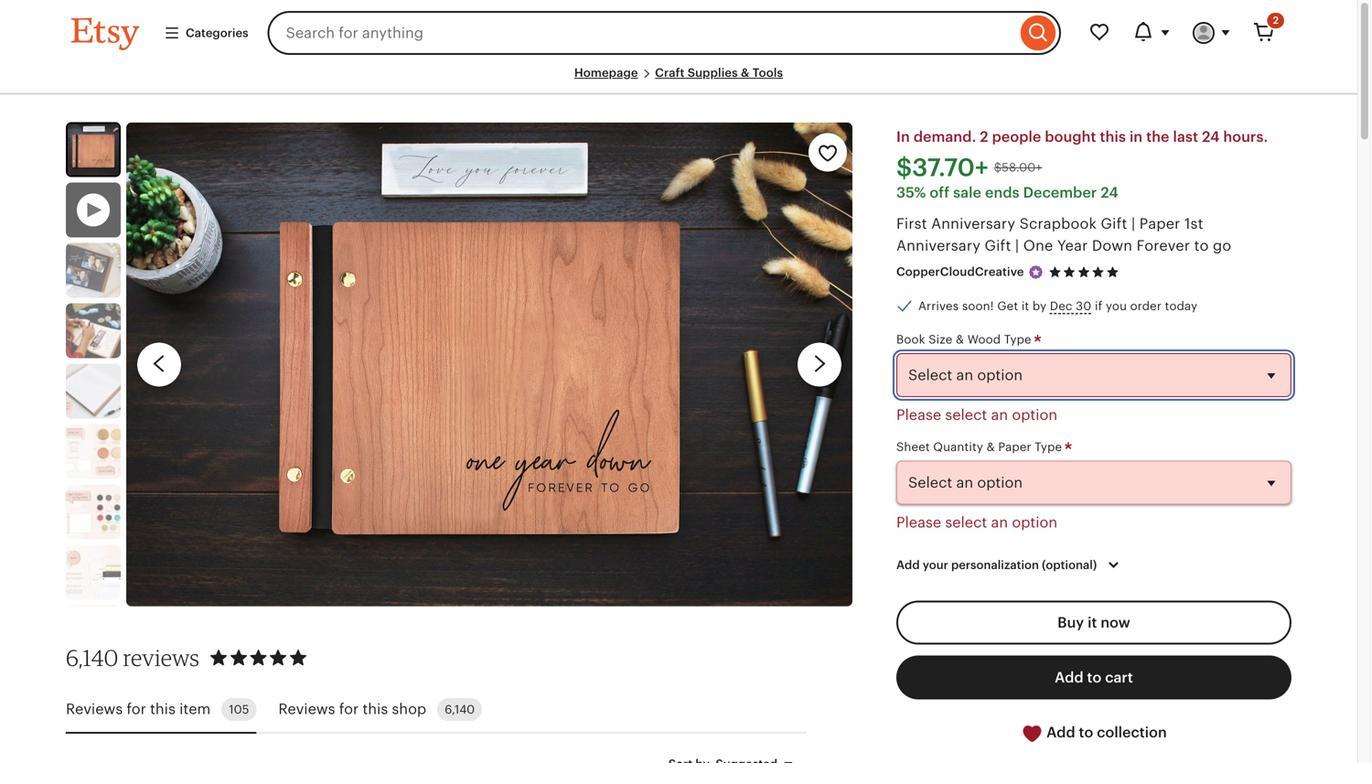 Task type: vqa. For each thing, say whether or not it's contained in the screenshot.
'81.75'
no



Task type: describe. For each thing, give the bounding box(es) containing it.
categories button
[[150, 16, 262, 50]]

in
[[897, 129, 911, 145]]

sale
[[954, 185, 982, 201]]

wood
[[968, 333, 1001, 346]]

arrives soon! get it by dec 30 if you order today
[[919, 299, 1198, 313]]

reviews for reviews for this item
[[66, 701, 123, 718]]

0 horizontal spatial paper
[[999, 440, 1032, 454]]

in demand. 2 people bought this in the last 24 hours.
[[897, 129, 1269, 145]]

0 horizontal spatial 2
[[980, 129, 989, 145]]

close-up of interior of first anniversary wedding album, featuring photos attached to archival black paper and messages written alongside. image
[[66, 243, 121, 298]]

2 inside 2 link
[[1274, 15, 1279, 26]]

craft supplies & tools
[[655, 66, 784, 80]]

1st
[[1185, 216, 1204, 232]]

2 link
[[1243, 11, 1287, 55]]

book size & wood type
[[897, 333, 1035, 346]]

book
[[897, 333, 926, 346]]

now
[[1101, 615, 1131, 631]]

select for size
[[946, 407, 988, 423]]

item
[[179, 701, 211, 718]]

sheet
[[897, 440, 930, 454]]

last
[[1174, 129, 1199, 145]]

paper inside first anniversary scrapbook gift |  paper 1st anniversary gift | one year down forever to go
[[1140, 216, 1181, 232]]

categories
[[186, 26, 249, 40]]

people
[[993, 129, 1042, 145]]

shop
[[392, 701, 427, 718]]

35% off sale ends december 24
[[897, 185, 1119, 201]]

if
[[1096, 299, 1103, 313]]

menu bar containing homepage
[[71, 66, 1287, 95]]

down
[[1093, 238, 1133, 254]]

tab list containing reviews for this item
[[66, 687, 807, 734]]

0 horizontal spatial first anniversary scrapbook gift paper 1st anniversary gift image 1 image
[[68, 124, 119, 175]]

dec
[[1051, 299, 1073, 313]]

please for sheet
[[897, 514, 942, 531]]

hours.
[[1224, 129, 1269, 145]]

size
[[929, 333, 953, 346]]

30
[[1076, 299, 1092, 313]]

demand.
[[914, 129, 977, 145]]

buy
[[1058, 615, 1085, 631]]

please select an option for wood
[[897, 407, 1058, 423]]

for for item
[[127, 701, 146, 718]]

35%
[[897, 185, 927, 201]]

cart
[[1106, 670, 1134, 686]]

$58.00+
[[995, 161, 1043, 174]]

option for book size & wood type
[[1013, 407, 1058, 423]]

add for add to cart
[[1055, 670, 1084, 686]]

add for add your personalization (optional)
[[897, 558, 920, 572]]

by
[[1033, 299, 1047, 313]]

first
[[897, 216, 928, 232]]

6,140 for 6,140 reviews
[[66, 644, 118, 671]]

buy it now button
[[897, 601, 1292, 645]]

to inside first anniversary scrapbook gift |  paper 1st anniversary gift | one year down forever to go
[[1195, 238, 1210, 254]]

homepage
[[575, 66, 638, 80]]

add for add to collection
[[1047, 725, 1076, 741]]

collection
[[1098, 725, 1168, 741]]

today
[[1166, 299, 1198, 313]]

1 horizontal spatial first anniversary scrapbook gift paper 1st anniversary gift image 1 image
[[126, 122, 853, 607]]

select for quantity
[[946, 514, 988, 531]]

forever
[[1137, 238, 1191, 254]]

add to cart button
[[897, 656, 1292, 700]]

for for shop
[[339, 701, 359, 718]]

you
[[1106, 299, 1128, 313]]

personalization
[[952, 558, 1040, 572]]

$37.70+ $58.00+
[[897, 153, 1043, 182]]

6,140 for 6,140
[[445, 703, 475, 717]]

$37.70+
[[897, 153, 989, 182]]

first anniversary scrapbook gift |  paper 1st anniversary gift | one year down forever to go
[[897, 216, 1232, 254]]

1 vertical spatial anniversary
[[897, 238, 981, 254]]

an for wood
[[992, 407, 1009, 423]]

(optional)
[[1043, 558, 1098, 572]]

to for collection
[[1080, 725, 1094, 741]]

tools
[[753, 66, 784, 80]]

Search for anything text field
[[268, 11, 1017, 55]]

0 horizontal spatial |
[[1016, 238, 1020, 254]]



Task type: locate. For each thing, give the bounding box(es) containing it.
1 vertical spatial to
[[1088, 670, 1102, 686]]

| left one
[[1016, 238, 1020, 254]]

anniversary
[[932, 216, 1016, 232], [897, 238, 981, 254]]

1 horizontal spatial reviews
[[279, 701, 335, 718]]

6,140 left reviews
[[66, 644, 118, 671]]

0 vertical spatial select
[[946, 407, 988, 423]]

order
[[1131, 299, 1162, 313]]

1 vertical spatial |
[[1016, 238, 1020, 254]]

0 vertical spatial paper
[[1140, 216, 1181, 232]]

1 reviews from the left
[[66, 701, 123, 718]]

1 horizontal spatial |
[[1132, 216, 1136, 232]]

| up down
[[1132, 216, 1136, 232]]

buy it now
[[1058, 615, 1131, 631]]

1 horizontal spatial it
[[1088, 615, 1098, 631]]

0 horizontal spatial 6,140
[[66, 644, 118, 671]]

it
[[1022, 299, 1030, 313], [1088, 615, 1098, 631]]

0 horizontal spatial &
[[741, 66, 750, 80]]

to left go
[[1195, 238, 1210, 254]]

add your personalization (optional)
[[897, 558, 1098, 572]]

2 please select an option from the top
[[897, 514, 1058, 531]]

anniversary down sale
[[932, 216, 1016, 232]]

6,140 right shop
[[445, 703, 475, 717]]

2 vertical spatial to
[[1080, 725, 1094, 741]]

for
[[127, 701, 146, 718], [339, 701, 359, 718]]

your
[[923, 558, 949, 572]]

star_seller image
[[1028, 264, 1045, 281]]

add left cart
[[1055, 670, 1084, 686]]

first anniversary scrapbook gift paper 1st anniversary gift image 5 image
[[66, 424, 121, 479]]

categories banner
[[38, 0, 1320, 66]]

2 vertical spatial &
[[987, 440, 996, 454]]

0 vertical spatial add
[[897, 558, 920, 572]]

& for size
[[956, 333, 965, 346]]

0 vertical spatial an
[[992, 407, 1009, 423]]

0 vertical spatial option
[[1013, 407, 1058, 423]]

type right the quantity
[[1035, 440, 1063, 454]]

to left the collection
[[1080, 725, 1094, 741]]

to left cart
[[1088, 670, 1102, 686]]

add your personalization (optional) button
[[883, 546, 1139, 585]]

first anniversary scrapbook gift paper 1st anniversary gift image 1 image
[[126, 122, 853, 607], [68, 124, 119, 175]]

to
[[1195, 238, 1210, 254], [1088, 670, 1102, 686], [1080, 725, 1094, 741]]

select up personalization
[[946, 514, 988, 531]]

0 horizontal spatial it
[[1022, 299, 1030, 313]]

reviews for this item
[[66, 701, 211, 718]]

it left by
[[1022, 299, 1030, 313]]

add to collection button
[[897, 711, 1292, 756]]

1 horizontal spatial paper
[[1140, 216, 1181, 232]]

1 horizontal spatial for
[[339, 701, 359, 718]]

an for paper
[[992, 514, 1009, 531]]

add to cart
[[1055, 670, 1134, 686]]

24 right december
[[1101, 185, 1119, 201]]

for left shop
[[339, 701, 359, 718]]

first anniversary scrapbook gift paper 1st anniversary gift image 3 image
[[66, 303, 121, 358]]

reviews
[[123, 644, 200, 671]]

1 vertical spatial 2
[[980, 129, 989, 145]]

1 vertical spatial please
[[897, 514, 942, 531]]

2 vertical spatial add
[[1047, 725, 1076, 741]]

1 vertical spatial paper
[[999, 440, 1032, 454]]

this for reviews for this shop
[[363, 701, 388, 718]]

2 horizontal spatial this
[[1101, 129, 1127, 145]]

0 vertical spatial anniversary
[[932, 216, 1016, 232]]

add down add to cart button
[[1047, 725, 1076, 741]]

0 vertical spatial &
[[741, 66, 750, 80]]

add left "your"
[[897, 558, 920, 572]]

1 option from the top
[[1013, 407, 1058, 423]]

0 horizontal spatial reviews
[[66, 701, 123, 718]]

1 an from the top
[[992, 407, 1009, 423]]

2 please from the top
[[897, 514, 942, 531]]

1 horizontal spatial 6,140
[[445, 703, 475, 717]]

to for cart
[[1088, 670, 1102, 686]]

1 horizontal spatial type
[[1035, 440, 1063, 454]]

please
[[897, 407, 942, 423], [897, 514, 942, 531]]

reviews down 6,140 reviews in the bottom left of the page
[[66, 701, 123, 718]]

& right the quantity
[[987, 440, 996, 454]]

2
[[1274, 15, 1279, 26], [980, 129, 989, 145]]

0 horizontal spatial type
[[1005, 333, 1032, 346]]

this left item
[[150, 701, 176, 718]]

0 vertical spatial 24
[[1203, 129, 1220, 145]]

paper
[[1140, 216, 1181, 232], [999, 440, 1032, 454]]

1 vertical spatial it
[[1088, 615, 1098, 631]]

type
[[1005, 333, 1032, 346], [1035, 440, 1063, 454]]

add to collection
[[1044, 725, 1168, 741]]

& left tools
[[741, 66, 750, 80]]

1 vertical spatial 6,140
[[445, 703, 475, 717]]

soon! get
[[963, 299, 1019, 313]]

1 for from the left
[[127, 701, 146, 718]]

gift left one
[[985, 238, 1012, 254]]

1 vertical spatial option
[[1013, 514, 1058, 531]]

first anniversary scrapbook gift paper 1st anniversary gift image 4 image
[[66, 364, 121, 419]]

please select an option up sheet quantity & paper type
[[897, 407, 1058, 423]]

paper right the quantity
[[999, 440, 1032, 454]]

0 vertical spatial type
[[1005, 333, 1032, 346]]

2 option from the top
[[1013, 514, 1058, 531]]

supplies
[[688, 66, 738, 80]]

0 vertical spatial please
[[897, 407, 942, 423]]

reviews right 105
[[279, 701, 335, 718]]

2 select from the top
[[946, 514, 988, 531]]

& for supplies
[[741, 66, 750, 80]]

1 vertical spatial gift
[[985, 238, 1012, 254]]

select up the quantity
[[946, 407, 988, 423]]

1 vertical spatial please select an option
[[897, 514, 1058, 531]]

for down 6,140 reviews in the bottom left of the page
[[127, 701, 146, 718]]

0 horizontal spatial gift
[[985, 238, 1012, 254]]

none search field inside categories banner
[[268, 11, 1062, 55]]

ends
[[986, 185, 1020, 201]]

1 please select an option from the top
[[897, 407, 1058, 423]]

scrapbook
[[1020, 216, 1097, 232]]

it right buy
[[1088, 615, 1098, 631]]

105
[[229, 703, 249, 717]]

this left shop
[[363, 701, 388, 718]]

option up add your personalization (optional) dropdown button
[[1013, 514, 1058, 531]]

1 horizontal spatial gift
[[1101, 216, 1128, 232]]

the
[[1147, 129, 1170, 145]]

0 horizontal spatial for
[[127, 701, 146, 718]]

coppercloudcreative
[[897, 265, 1025, 279]]

please up "your"
[[897, 514, 942, 531]]

& for quantity
[[987, 440, 996, 454]]

off
[[930, 185, 950, 201]]

type for wood
[[1005, 333, 1032, 346]]

0 vertical spatial it
[[1022, 299, 1030, 313]]

craft
[[655, 66, 685, 80]]

gift up down
[[1101, 216, 1128, 232]]

please up sheet
[[897, 407, 942, 423]]

please for book
[[897, 407, 942, 423]]

please select an option
[[897, 407, 1058, 423], [897, 514, 1058, 531]]

0 vertical spatial please select an option
[[897, 407, 1058, 423]]

an
[[992, 407, 1009, 423], [992, 514, 1009, 531]]

|
[[1132, 216, 1136, 232], [1016, 238, 1020, 254]]

it inside the buy it now button
[[1088, 615, 1098, 631]]

an up add your personalization (optional)
[[992, 514, 1009, 531]]

0 vertical spatial 2
[[1274, 15, 1279, 26]]

type for paper
[[1035, 440, 1063, 454]]

please select an option up personalization
[[897, 514, 1058, 531]]

quantity
[[934, 440, 984, 454]]

reviews for this shop
[[279, 701, 427, 718]]

1 select from the top
[[946, 407, 988, 423]]

homepage link
[[575, 66, 638, 80]]

1 horizontal spatial &
[[956, 333, 965, 346]]

1 vertical spatial 24
[[1101, 185, 1119, 201]]

0 vertical spatial 6,140
[[66, 644, 118, 671]]

tab list
[[66, 687, 807, 734]]

option for sheet quantity & paper type
[[1013, 514, 1058, 531]]

coppercloudcreative link
[[897, 265, 1025, 279]]

None search field
[[268, 11, 1062, 55]]

this left in
[[1101, 129, 1127, 145]]

6,140
[[66, 644, 118, 671], [445, 703, 475, 717]]

2 an from the top
[[992, 514, 1009, 531]]

0 horizontal spatial this
[[150, 701, 176, 718]]

2 horizontal spatial &
[[987, 440, 996, 454]]

add inside dropdown button
[[897, 558, 920, 572]]

arrives
[[919, 299, 959, 313]]

books are bound using vegan leather binding available in black, grey, ivory, burgundy, white, navy, red, forest green, light blue, gold, or silver. image
[[66, 485, 121, 540]]

please select an option for paper
[[897, 514, 1058, 531]]

paper up forever
[[1140, 216, 1181, 232]]

type right wood
[[1005, 333, 1032, 346]]

in
[[1130, 129, 1143, 145]]

1 vertical spatial type
[[1035, 440, 1063, 454]]

craft supplies & tools link
[[655, 66, 784, 80]]

menu bar containing categories
[[0, 0, 1358, 95]]

&
[[741, 66, 750, 80], [956, 333, 965, 346], [987, 440, 996, 454]]

reviews for reviews for this shop
[[279, 701, 335, 718]]

one
[[1024, 238, 1054, 254]]

1 vertical spatial an
[[992, 514, 1009, 531]]

1 vertical spatial &
[[956, 333, 965, 346]]

1 horizontal spatial 2
[[1274, 15, 1279, 26]]

go
[[1214, 238, 1232, 254]]

0 horizontal spatial 24
[[1101, 185, 1119, 201]]

select
[[946, 407, 988, 423], [946, 514, 988, 531]]

0 vertical spatial to
[[1195, 238, 1210, 254]]

1 horizontal spatial this
[[363, 701, 388, 718]]

this
[[1101, 129, 1127, 145], [150, 701, 176, 718], [363, 701, 388, 718]]

6,140 reviews
[[66, 644, 200, 671]]

sheet quantity & paper type
[[897, 440, 1066, 454]]

menu bar
[[0, 0, 1358, 95], [71, 66, 1287, 95]]

24 right last at right top
[[1203, 129, 1220, 145]]

2 reviews from the left
[[279, 701, 335, 718]]

year
[[1058, 238, 1089, 254]]

1 vertical spatial add
[[1055, 670, 1084, 686]]

option up sheet quantity & paper type
[[1013, 407, 1058, 423]]

bought
[[1046, 129, 1097, 145]]

1 vertical spatial select
[[946, 514, 988, 531]]

option
[[1013, 407, 1058, 423], [1013, 514, 1058, 531]]

december
[[1024, 185, 1098, 201]]

2 for from the left
[[339, 701, 359, 718]]

gift
[[1101, 216, 1128, 232], [985, 238, 1012, 254]]

24
[[1203, 129, 1220, 145], [1101, 185, 1119, 201]]

0 vertical spatial |
[[1132, 216, 1136, 232]]

this for reviews for this item
[[150, 701, 176, 718]]

0 vertical spatial gift
[[1101, 216, 1128, 232]]

an up sheet quantity & paper type
[[992, 407, 1009, 423]]

& right size
[[956, 333, 965, 346]]

reviews
[[66, 701, 123, 718], [279, 701, 335, 718]]

anniversary up "coppercloudcreative"
[[897, 238, 981, 254]]

1 horizontal spatial 24
[[1203, 129, 1220, 145]]

add
[[897, 558, 920, 572], [1055, 670, 1084, 686], [1047, 725, 1076, 741]]

guest books include one of 2 paper types. all paper is archival quality and will not yellow or fade over time. standard 28lb paper is white, or 65lb cardstock is available in white, black, or cream colors. image
[[66, 545, 121, 600]]

1 please from the top
[[897, 407, 942, 423]]



